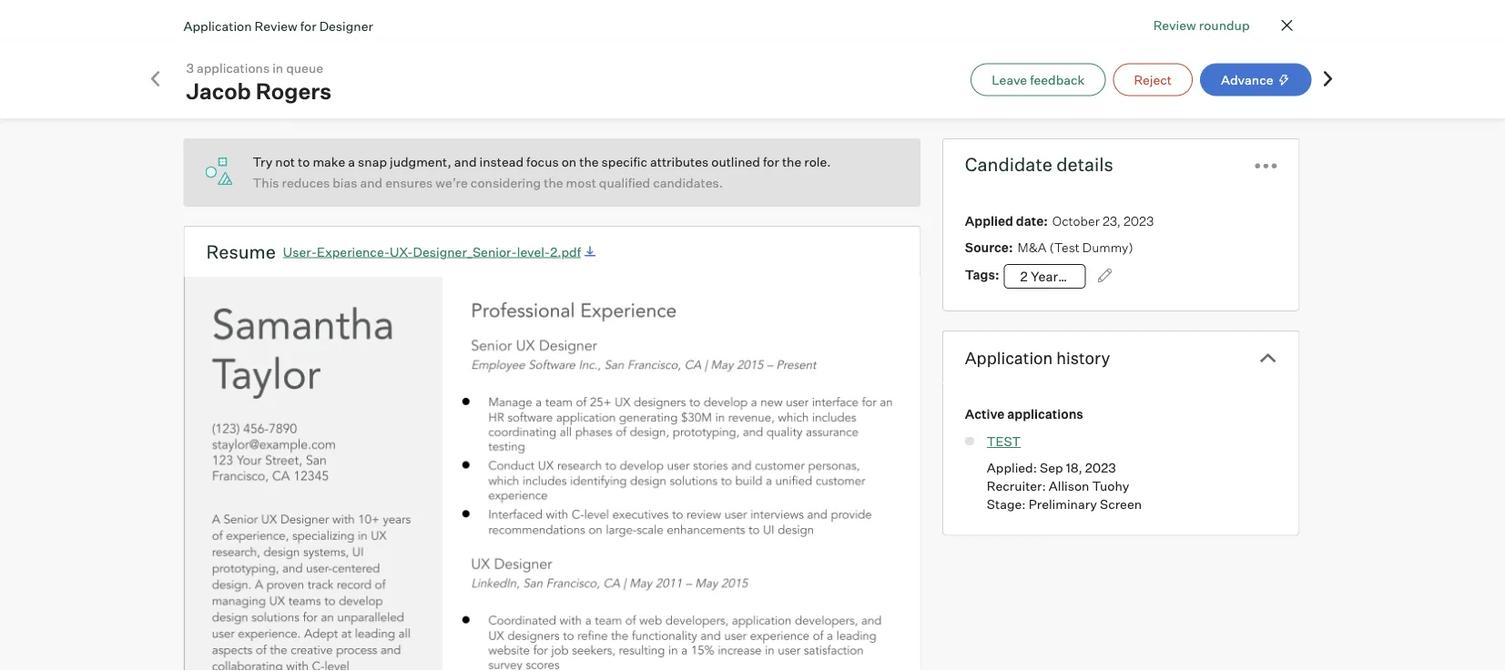 Task type: locate. For each thing, give the bounding box(es) containing it.
2 horizontal spatial the
[[782, 154, 802, 170]]

the
[[580, 154, 599, 170], [782, 154, 802, 170], [544, 175, 563, 191]]

0 vertical spatial for
[[300, 18, 317, 33]]

1 vertical spatial and
[[360, 175, 383, 191]]

1 horizontal spatial review
[[1154, 17, 1197, 33]]

1 horizontal spatial applications
[[1008, 406, 1084, 422]]

experience-
[[317, 244, 390, 260]]

designer_senior-
[[413, 244, 517, 260]]

resume
[[206, 241, 276, 263]]

applications
[[197, 60, 270, 76], [1008, 406, 1084, 422]]

applications up test link
[[1008, 406, 1084, 422]]

applications up 'jacob'
[[197, 60, 270, 76]]

try
[[253, 154, 273, 170]]

0 vertical spatial application
[[184, 18, 252, 33]]

1 vertical spatial for
[[763, 154, 780, 170]]

review left roundup at the top of page
[[1154, 17, 1197, 33]]

the right on
[[580, 154, 599, 170]]

for right outlined at the top
[[763, 154, 780, 170]]

reduces
[[282, 175, 330, 191]]

0 horizontal spatial for
[[300, 18, 317, 33]]

0 horizontal spatial applications
[[197, 60, 270, 76]]

application up active applications
[[965, 348, 1053, 368]]

application history
[[965, 348, 1111, 368]]

leave feedback
[[992, 72, 1085, 87]]

applications for 3 applications in queue jacob rogers
[[197, 60, 270, 76]]

the down focus in the left of the page
[[544, 175, 563, 191]]

allison
[[1049, 478, 1090, 494]]

stage:
[[987, 496, 1026, 512]]

1 horizontal spatial for
[[763, 154, 780, 170]]

a
[[348, 154, 355, 170]]

2.pdf
[[550, 244, 581, 260]]

to
[[298, 154, 310, 170]]

application for application history
[[965, 348, 1053, 368]]

3 applications in queue jacob rogers
[[186, 60, 332, 105]]

applied:
[[987, 460, 1038, 476]]

sep
[[1040, 460, 1064, 476]]

application for application review for designer
[[184, 18, 252, 33]]

october
[[1053, 213, 1100, 229]]

ux-
[[390, 244, 413, 260]]

1 vertical spatial application
[[965, 348, 1053, 368]]

user-experience-ux-designer_senior-level-2.pdf
[[283, 244, 581, 260]]

and
[[454, 154, 477, 170], [360, 175, 383, 191]]

source:
[[965, 239, 1013, 255]]

2023
[[1124, 213, 1154, 229], [1086, 460, 1117, 476]]

and up 'we're'
[[454, 154, 477, 170]]

attributes
[[650, 154, 709, 170]]

roundup
[[1200, 17, 1250, 33]]

designer
[[319, 18, 373, 33]]

1 horizontal spatial application
[[965, 348, 1053, 368]]

outlined
[[712, 154, 761, 170]]

0 horizontal spatial application
[[184, 18, 252, 33]]

application
[[184, 18, 252, 33], [965, 348, 1053, 368]]

previous element
[[146, 70, 164, 90]]

candidates.
[[653, 175, 723, 191]]

for inside try not to make a snap judgment, and instead focus on the specific attributes outlined for the role. this reduces bias and ensures we're considering the most qualified candidates.
[[763, 154, 780, 170]]

application review for designer
[[184, 18, 373, 33]]

review up in
[[255, 18, 298, 33]]

snap
[[358, 154, 387, 170]]

0 vertical spatial applications
[[197, 60, 270, 76]]

reject button
[[1114, 63, 1193, 96]]

0 vertical spatial 2023
[[1124, 213, 1154, 229]]

applied: sep 18, 2023 recruiter: allison tuohy stage: preliminary screen
[[987, 460, 1142, 512]]

applications inside 3 applications in queue jacob rogers
[[197, 60, 270, 76]]

1 vertical spatial applications
[[1008, 406, 1084, 422]]

add a candidate tag image
[[1098, 268, 1113, 283]]

2023 up tuohy
[[1086, 460, 1117, 476]]

review roundup link
[[1154, 15, 1250, 35]]

and down the snap
[[360, 175, 383, 191]]

in
[[273, 60, 283, 76]]

the left role.
[[782, 154, 802, 170]]

jacob rogers link
[[186, 77, 332, 105]]

0 horizontal spatial 2023
[[1086, 460, 1117, 476]]

for left the designer in the left of the page
[[300, 18, 317, 33]]

applications for active applications
[[1008, 406, 1084, 422]]

1 horizontal spatial and
[[454, 154, 477, 170]]

test
[[987, 434, 1021, 450]]

ensures
[[386, 175, 433, 191]]

active
[[965, 406, 1005, 422]]

leave feedback button
[[971, 63, 1106, 96]]

on
[[562, 154, 577, 170]]

close image
[[1277, 15, 1299, 36]]

18,
[[1066, 460, 1083, 476]]

for
[[300, 18, 317, 33], [763, 154, 780, 170]]

feedback
[[1030, 72, 1085, 87]]

2023 inside applied: sep 18, 2023 recruiter: allison tuohy stage: preliminary screen
[[1086, 460, 1117, 476]]

1 vertical spatial 2023
[[1086, 460, 1117, 476]]

candidate actions element
[[1256, 148, 1278, 180]]

candidate actions image
[[1256, 164, 1278, 169]]

screen
[[1100, 496, 1142, 512]]

test link
[[987, 434, 1021, 450]]

application up 3
[[184, 18, 252, 33]]

moving to this stage may trigger an action. image
[[1278, 73, 1291, 87]]

review
[[1154, 17, 1197, 33], [255, 18, 298, 33]]

2023 right 23,
[[1124, 213, 1154, 229]]



Task type: vqa. For each thing, say whether or not it's contained in the screenshot.
judgment,
yes



Task type: describe. For each thing, give the bounding box(es) containing it.
moving to this stage may trigger an action. element
[[1274, 73, 1291, 87]]

considering
[[471, 175, 541, 191]]

we're
[[436, 175, 468, 191]]

rogers
[[256, 77, 332, 105]]

make
[[313, 154, 346, 170]]

jacob
[[186, 77, 251, 105]]

user-experience-ux-designer_senior-level-2.pdf link
[[276, 243, 599, 261]]

applied date: october 23, 2023
[[965, 213, 1154, 229]]

0 vertical spatial and
[[454, 154, 477, 170]]

0 horizontal spatial and
[[360, 175, 383, 191]]

level-
[[517, 244, 550, 260]]

qualified
[[599, 175, 651, 191]]

advance
[[1222, 72, 1274, 87]]

next element
[[1320, 70, 1338, 90]]

recruiter:
[[987, 478, 1047, 494]]

most
[[566, 175, 597, 191]]

bias
[[333, 175, 358, 191]]

1 horizontal spatial the
[[580, 154, 599, 170]]

0 horizontal spatial review
[[255, 18, 298, 33]]

details
[[1057, 153, 1114, 176]]

0 horizontal spatial the
[[544, 175, 563, 191]]

m&a
[[1018, 239, 1047, 255]]

focus
[[527, 154, 559, 170]]

user-
[[283, 244, 317, 260]]

try not to make a snap judgment, and instead focus on the specific attributes outlined for the role. this reduces bias and ensures we're considering the most qualified candidates.
[[253, 154, 831, 191]]

judgment,
[[390, 154, 452, 170]]

tags:
[[965, 267, 1000, 283]]

not
[[275, 154, 295, 170]]

advance button
[[1201, 63, 1312, 96]]

reject
[[1135, 72, 1172, 87]]

(test
[[1050, 239, 1080, 255]]

23,
[[1103, 213, 1121, 229]]

review roundup
[[1154, 17, 1250, 33]]

this
[[253, 175, 279, 191]]

active applications
[[965, 406, 1084, 422]]

candidate
[[965, 153, 1053, 176]]

3
[[186, 60, 194, 76]]

leave
[[992, 72, 1028, 87]]

queue
[[286, 60, 323, 76]]

specific
[[602, 154, 648, 170]]

date:
[[1017, 213, 1048, 229]]

tuohy
[[1093, 478, 1130, 494]]

instead
[[480, 154, 524, 170]]

candidate details
[[965, 153, 1114, 176]]

preliminary
[[1029, 496, 1098, 512]]

role.
[[805, 154, 831, 170]]

1 horizontal spatial 2023
[[1124, 213, 1154, 229]]

applied
[[965, 213, 1014, 229]]

dummy)
[[1083, 239, 1134, 255]]

source: m&a (test dummy)
[[965, 239, 1134, 255]]

review inside "link"
[[1154, 17, 1197, 33]]

next image
[[1320, 70, 1338, 88]]

history
[[1057, 348, 1111, 368]]



